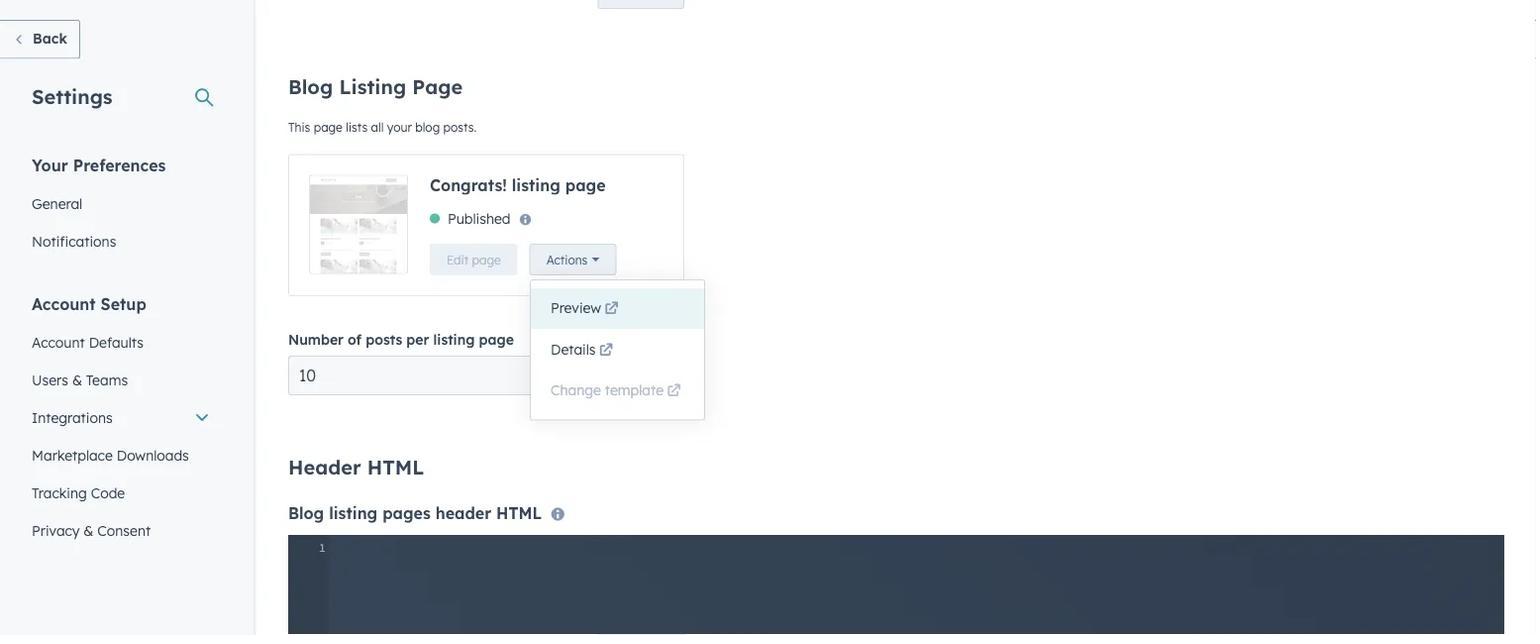 Task type: locate. For each thing, give the bounding box(es) containing it.
page left lists
[[314, 119, 343, 134]]

0 vertical spatial account
[[32, 294, 96, 314]]

link opens in a new window image
[[599, 339, 613, 363], [599, 344, 613, 358], [667, 380, 681, 404]]

posts
[[366, 331, 402, 348]]

this page lists all your blog posts.
[[288, 119, 477, 134]]

downloads
[[117, 446, 189, 464]]

0 vertical spatial blog
[[288, 74, 333, 99]]

details
[[551, 340, 596, 358]]

0 horizontal spatial html
[[367, 455, 424, 480]]

congrats! listing page
[[430, 175, 606, 195]]

published
[[448, 210, 511, 227]]

consent
[[97, 522, 151, 539]]

2 horizontal spatial listing
[[512, 175, 561, 195]]

blog up this
[[288, 74, 333, 99]]

1 horizontal spatial listing
[[433, 331, 475, 348]]

1 horizontal spatial html
[[496, 503, 542, 523]]

marketplace
[[32, 446, 113, 464]]

posts.
[[443, 119, 477, 134]]

code
[[91, 484, 125, 501]]

listing down header html on the bottom of page
[[329, 503, 378, 523]]

your
[[387, 119, 412, 134]]

per
[[406, 331, 429, 348]]

account defaults
[[32, 333, 144, 351]]

tracking code link
[[20, 474, 222, 512]]

& right users
[[72, 371, 82, 388]]

pages
[[383, 503, 431, 523]]

tracking
[[32, 484, 87, 501]]

account up users
[[32, 333, 85, 351]]

account defaults link
[[20, 323, 222, 361]]

account setup
[[32, 294, 146, 314]]

&
[[72, 371, 82, 388], [84, 522, 93, 539]]

account for account defaults
[[32, 333, 85, 351]]

edit
[[447, 252, 469, 267]]

1 blog from the top
[[288, 74, 333, 99]]

1 vertical spatial &
[[84, 522, 93, 539]]

0 vertical spatial listing
[[512, 175, 561, 195]]

settings
[[32, 84, 112, 108]]

actions
[[547, 252, 588, 267]]

link opens in a new window image
[[605, 298, 619, 321], [605, 303, 619, 317], [667, 385, 681, 399]]

0 vertical spatial html
[[367, 455, 424, 480]]

privacy & consent
[[32, 522, 151, 539]]

blog for blog listing page
[[288, 74, 333, 99]]

account inside account defaults "link"
[[32, 333, 85, 351]]

None number field
[[288, 356, 673, 395]]

account up account defaults
[[32, 294, 96, 314]]

blog
[[415, 119, 440, 134]]

& for privacy
[[84, 522, 93, 539]]

html right header
[[496, 503, 542, 523]]

preview
[[551, 299, 601, 317]]

notifications
[[32, 232, 116, 250]]

teams
[[86, 371, 128, 388]]

listing right the "congrats!"
[[512, 175, 561, 195]]

0 horizontal spatial listing
[[329, 503, 378, 523]]

header
[[436, 503, 492, 523]]

link opens in a new window image inside change template link
[[667, 385, 681, 399]]

1 account from the top
[[32, 294, 96, 314]]

marketplace downloads
[[32, 446, 189, 464]]

2 blog from the top
[[288, 503, 324, 523]]

page right the edit
[[472, 252, 501, 267]]

0 horizontal spatial &
[[72, 371, 82, 388]]

link opens in a new window image for change template
[[667, 380, 681, 404]]

link opens in a new window image for details
[[599, 339, 613, 363]]

1 vertical spatial account
[[32, 333, 85, 351]]

html
[[367, 455, 424, 480], [496, 503, 542, 523]]

2 vertical spatial listing
[[329, 503, 378, 523]]

listing
[[512, 175, 561, 195], [433, 331, 475, 348], [329, 503, 378, 523]]

2 account from the top
[[32, 333, 85, 351]]

1 vertical spatial listing
[[433, 331, 475, 348]]

tracking code
[[32, 484, 125, 501]]

of
[[348, 331, 362, 348]]

blog listing page
[[288, 74, 463, 99]]

template
[[605, 381, 664, 399]]

blog
[[288, 74, 333, 99], [288, 503, 324, 523]]

preferences
[[73, 155, 166, 175]]

edit page
[[447, 252, 501, 267]]

preview link
[[531, 288, 704, 329]]

0 vertical spatial &
[[72, 371, 82, 388]]

page
[[412, 74, 463, 99]]

1 vertical spatial blog
[[288, 503, 324, 523]]

your
[[32, 155, 68, 175]]

& right privacy
[[84, 522, 93, 539]]

html up pages on the bottom left
[[367, 455, 424, 480]]

page
[[314, 119, 343, 134], [565, 175, 606, 195], [472, 252, 501, 267], [479, 331, 514, 348]]

account
[[32, 294, 96, 314], [32, 333, 85, 351]]

blog up 1
[[288, 503, 324, 523]]

1 horizontal spatial &
[[84, 522, 93, 539]]

link opens in a new window image for change template
[[667, 385, 681, 399]]

details link
[[531, 329, 704, 371]]

listing for page
[[512, 175, 561, 195]]

your preferences element
[[20, 154, 222, 260]]

listing right per
[[433, 331, 475, 348]]

this
[[288, 119, 310, 134]]

users & teams link
[[20, 361, 222, 399]]

link opens in a new window image inside change template link
[[667, 380, 681, 404]]



Task type: vqa. For each thing, say whether or not it's contained in the screenshot.
list box
no



Task type: describe. For each thing, give the bounding box(es) containing it.
users & teams
[[32, 371, 128, 388]]

integrations
[[32, 409, 113, 426]]

page inside "button"
[[472, 252, 501, 267]]

blog listing pages header html
[[288, 503, 542, 523]]

change template link
[[531, 371, 704, 412]]

back
[[33, 30, 67, 47]]

change template
[[551, 381, 664, 399]]

all
[[371, 119, 384, 134]]

1
[[319, 540, 326, 555]]

change
[[551, 381, 601, 399]]

privacy & consent link
[[20, 512, 222, 549]]

marketplace downloads link
[[20, 436, 222, 474]]

listing for pages
[[329, 503, 378, 523]]

page left the details
[[479, 331, 514, 348]]

defaults
[[89, 333, 144, 351]]

setup
[[101, 294, 146, 314]]

back link
[[0, 20, 80, 59]]

privacy
[[32, 522, 80, 539]]

actions button
[[530, 244, 617, 275]]

general link
[[20, 185, 222, 222]]

header html
[[288, 455, 424, 480]]

lists
[[346, 119, 368, 134]]

edit page button
[[430, 244, 518, 275]]

number
[[288, 331, 344, 348]]

link opens in a new window image for preview
[[605, 303, 619, 317]]

listing
[[339, 74, 406, 99]]

page up actions popup button
[[565, 175, 606, 195]]

congrats!
[[430, 175, 507, 195]]

your preferences
[[32, 155, 166, 175]]

integrations button
[[20, 399, 222, 436]]

& for users
[[72, 371, 82, 388]]

number of posts per listing page
[[288, 331, 514, 348]]

account for account setup
[[32, 294, 96, 314]]

header
[[288, 455, 361, 480]]

account setup element
[[20, 293, 222, 587]]

blog for blog listing pages header html
[[288, 503, 324, 523]]

notifications link
[[20, 222, 222, 260]]

general
[[32, 195, 82, 212]]

1 vertical spatial html
[[496, 503, 542, 523]]

users
[[32, 371, 68, 388]]



